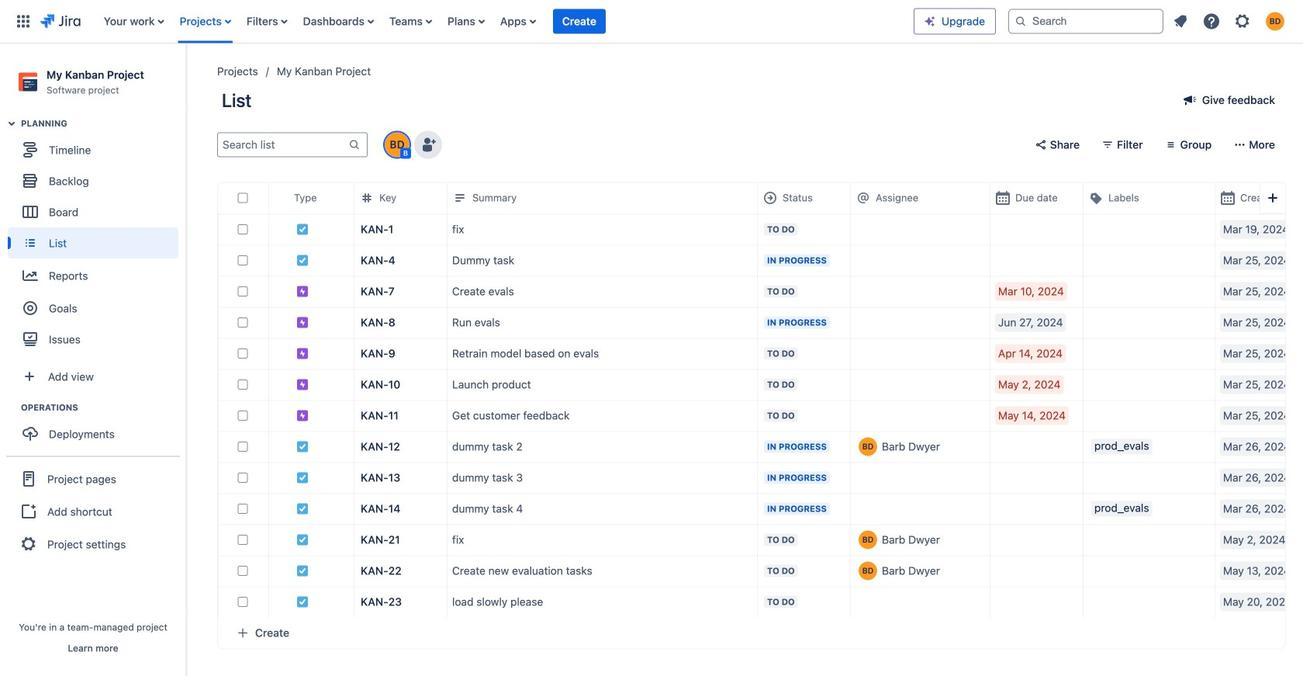Task type: locate. For each thing, give the bounding box(es) containing it.
0 vertical spatial task image
[[296, 471, 309, 484]]

epic image
[[296, 285, 309, 297], [296, 316, 309, 329], [296, 347, 309, 360], [296, 409, 309, 422]]

group
[[8, 117, 186, 360], [8, 401, 186, 454], [6, 456, 180, 566]]

Search list field
[[218, 134, 349, 155]]

banner
[[0, 0, 1304, 43]]

operations image
[[2, 398, 21, 417]]

2 task image from the top
[[296, 564, 309, 577]]

settings image
[[1234, 12, 1253, 31]]

6 task image from the top
[[296, 596, 309, 608]]

your profile and settings image
[[1267, 12, 1285, 31]]

appswitcher icon image
[[14, 12, 33, 31]]

task image
[[296, 471, 309, 484], [296, 564, 309, 577]]

2 task image from the top
[[296, 254, 309, 266]]

epic image
[[296, 378, 309, 391]]

1 task image from the top
[[296, 223, 309, 235]]

2 epic image from the top
[[296, 316, 309, 329]]

list item
[[553, 0, 606, 43]]

list
[[96, 0, 914, 43], [1167, 7, 1295, 35]]

5 task image from the top
[[296, 533, 309, 546]]

None search field
[[1009, 9, 1164, 34]]

task image
[[296, 223, 309, 235], [296, 254, 309, 266], [296, 440, 309, 453], [296, 502, 309, 515], [296, 533, 309, 546], [296, 596, 309, 608]]

1 heading from the top
[[21, 117, 186, 130]]

0 vertical spatial heading
[[21, 117, 186, 130]]

table
[[218, 183, 1304, 617]]

1 vertical spatial heading
[[21, 401, 186, 414]]

0 vertical spatial group
[[8, 117, 186, 360]]

goal image
[[23, 301, 37, 315]]

1 vertical spatial group
[[8, 401, 186, 454]]

jira image
[[40, 12, 81, 31], [40, 12, 81, 31]]

group for planning image
[[8, 117, 186, 360]]

2 heading from the top
[[21, 401, 186, 414]]

heading
[[21, 117, 186, 130], [21, 401, 186, 414]]

1 vertical spatial task image
[[296, 564, 309, 577]]

1 epic image from the top
[[296, 285, 309, 297]]



Task type: describe. For each thing, give the bounding box(es) containing it.
4 task image from the top
[[296, 502, 309, 515]]

4 epic image from the top
[[296, 409, 309, 422]]

3 epic image from the top
[[296, 347, 309, 360]]

search image
[[1015, 15, 1028, 28]]

group for operations icon
[[8, 401, 186, 454]]

1 task image from the top
[[296, 471, 309, 484]]

heading for operations icon
[[21, 401, 186, 414]]

sidebar navigation image
[[169, 62, 203, 93]]

Search field
[[1009, 9, 1164, 34]]

0 horizontal spatial list
[[96, 0, 914, 43]]

2 vertical spatial group
[[6, 456, 180, 566]]

notifications image
[[1172, 12, 1191, 31]]

heading for planning image
[[21, 117, 186, 130]]

1 horizontal spatial list
[[1167, 7, 1295, 35]]

primary element
[[9, 0, 914, 43]]

sidebar element
[[0, 43, 186, 676]]

help image
[[1203, 12, 1222, 31]]

3 task image from the top
[[296, 440, 309, 453]]

planning image
[[2, 114, 21, 133]]



Task type: vqa. For each thing, say whether or not it's contained in the screenshot.
THE IMPORT image
no



